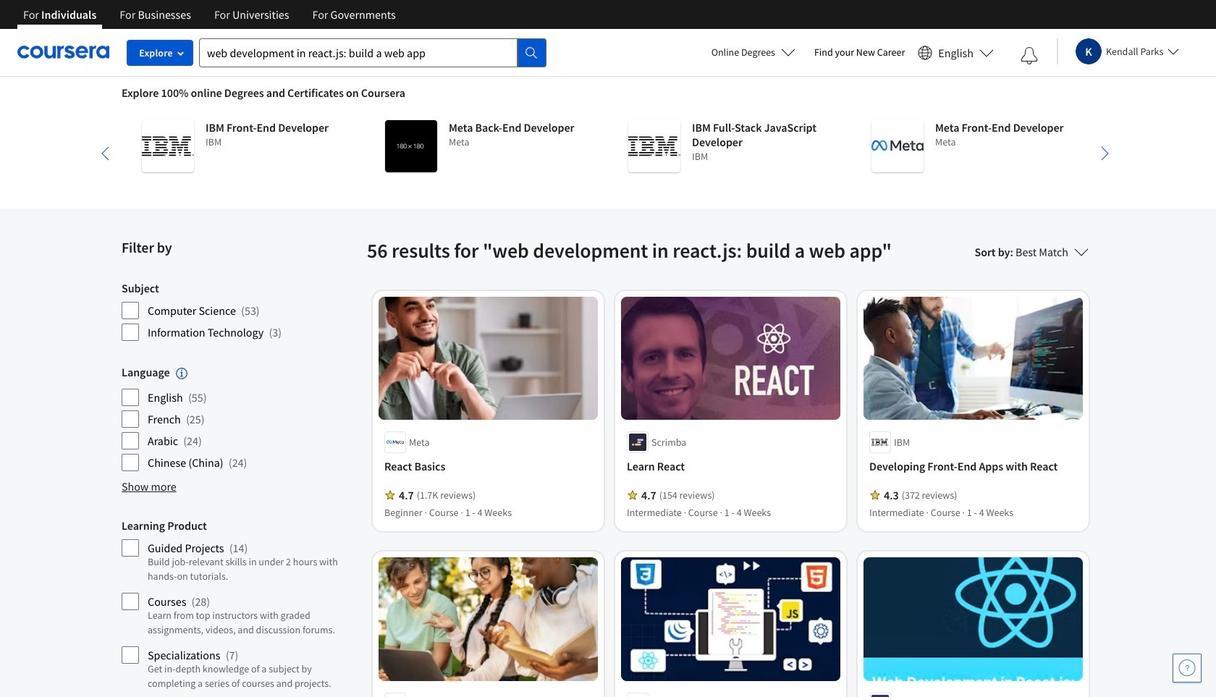 Task type: locate. For each thing, give the bounding box(es) containing it.
meta image
[[385, 120, 437, 172], [872, 120, 924, 172]]

None search field
[[199, 38, 547, 67]]

1 vertical spatial group
[[122, 365, 358, 472]]

2 vertical spatial group
[[122, 519, 358, 697]]

0 horizontal spatial ibm image
[[142, 120, 194, 172]]

2 ibm image from the left
[[628, 120, 681, 172]]

group
[[122, 281, 358, 342], [122, 365, 358, 472], [122, 519, 358, 697]]

What do you want to learn? text field
[[199, 38, 518, 67]]

1 ibm image from the left
[[142, 120, 194, 172]]

0 vertical spatial group
[[122, 281, 358, 342]]

1 horizontal spatial ibm image
[[628, 120, 681, 172]]

ibm image
[[142, 120, 194, 172], [628, 120, 681, 172]]

3 group from the top
[[122, 519, 358, 697]]

0 horizontal spatial meta image
[[385, 120, 437, 172]]

1 horizontal spatial meta image
[[872, 120, 924, 172]]



Task type: describe. For each thing, give the bounding box(es) containing it.
1 meta image from the left
[[385, 120, 437, 172]]

banner navigation
[[12, 0, 407, 29]]

2 group from the top
[[122, 365, 358, 472]]

information about this filter group image
[[176, 368, 187, 380]]

2 meta image from the left
[[872, 120, 924, 172]]

1 group from the top
[[122, 281, 358, 342]]

coursera image
[[17, 41, 109, 64]]

help center image
[[1179, 660, 1196, 677]]



Task type: vqa. For each thing, say whether or not it's contained in the screenshot.
Information about the projects section icon
no



